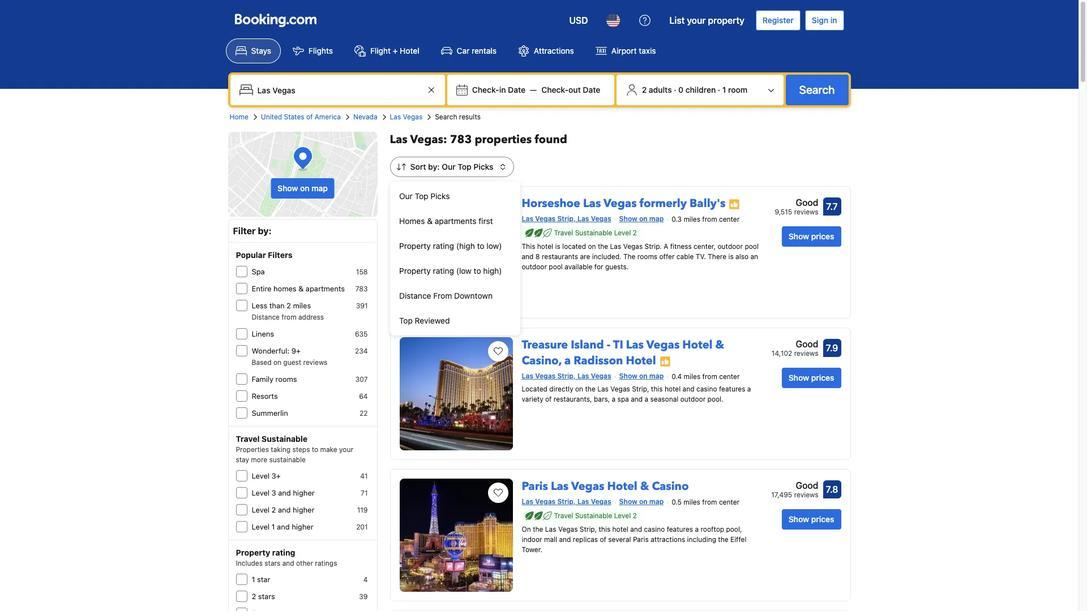 Task type: vqa. For each thing, say whether or not it's contained in the screenshot.
This property is part of our Preferred Partner Program. It's committed to providing excellent service and good value. It'll pay us a higher commission if you make a booking. icon related to Bally's
yes



Task type: describe. For each thing, give the bounding box(es) containing it.
variety
[[522, 395, 543, 404]]

& inside button
[[427, 216, 433, 226]]

stays
[[251, 46, 271, 55]]

0 vertical spatial pool
[[745, 242, 759, 251]]

paris inside the on the las vegas strip, this hotel and casino features a rooftop pool, indoor mall and replicas of several paris attractions including the eiffel tower.
[[633, 536, 649, 544]]

homes
[[399, 216, 425, 226]]

and down 0.4 miles from center
[[683, 385, 694, 393]]

map for 7.8
[[649, 498, 664, 506]]

our inside the our top picks button
[[399, 191, 413, 201]]

directly
[[549, 385, 573, 393]]

1 vertical spatial 1
[[272, 523, 275, 532]]

2 · from the left
[[718, 85, 720, 95]]

higher for level 1 and higher
[[292, 523, 313, 532]]

las inside treasure island - ti las vegas hotel & casino, a radisson hotel
[[626, 337, 644, 353]]

0 vertical spatial outdoor
[[718, 242, 743, 251]]

strip, inside located directly on the las vegas strip, this hotel and casino features a variety of restaurants, bars, a spa and a seasonal outdoor pool.
[[632, 385, 649, 393]]

show prices button for horseshoe las vegas formerly bally's
[[782, 226, 841, 247]]

level for level 1 and higher
[[252, 523, 270, 532]]

1 horizontal spatial 783
[[450, 132, 472, 147]]

and down level 3 and higher
[[278, 506, 291, 515]]

(high
[[456, 241, 475, 251]]

good 9,515 reviews
[[775, 198, 818, 216]]

show inside button
[[277, 183, 298, 193]]

on inside button
[[300, 183, 309, 193]]

sort by: our top picks
[[410, 162, 493, 172]]

treasure
[[522, 337, 568, 353]]

1 vertical spatial is
[[728, 252, 734, 261]]

1 · from the left
[[674, 85, 676, 95]]

2 vertical spatial good element
[[771, 479, 818, 493]]

children
[[686, 85, 716, 95]]

level for level 3 and higher
[[252, 489, 270, 498]]

miles up address on the bottom left of the page
[[293, 301, 311, 310]]

—
[[530, 85, 537, 95]]

property rating (low to high)
[[399, 266, 502, 276]]

your inside list your property link
[[687, 15, 706, 25]]

tv.
[[696, 252, 706, 261]]

filters
[[268, 250, 292, 260]]

the inside this hotel is located on the las vegas strip. a fitness center, outdoor pool and 8 restaurants are included. the rooms offer cable tv. there is also an outdoor pool available for guests.
[[598, 242, 608, 251]]

from down less than 2 miles
[[282, 313, 296, 322]]

reviews for 7.9
[[794, 349, 818, 358]]

features inside located directly on the las vegas strip, this hotel and casino features a variety of restaurants, bars, a spa and a seasonal outdoor pool.
[[719, 385, 745, 393]]

ratings
[[315, 559, 337, 568]]

635
[[355, 330, 368, 339]]

our top picks
[[399, 191, 450, 201]]

bally's
[[690, 196, 726, 211]]

+
[[393, 46, 398, 55]]

level up several
[[614, 512, 631, 520]]

sign in
[[812, 15, 837, 25]]

bars,
[[594, 395, 610, 404]]

3
[[272, 489, 276, 498]]

good inside good 17,495 reviews
[[796, 481, 818, 491]]

sustainable inside "travel sustainable properties taking steps to make your stay more sustainable"
[[262, 434, 308, 444]]

search for search results
[[435, 113, 457, 121]]

0.5
[[672, 498, 682, 507]]

hotel inside the on the las vegas strip, this hotel and casino features a rooftop pool, indoor mall and replicas of several paris attractions including the eiffel tower.
[[612, 525, 628, 534]]

stay
[[236, 456, 249, 464]]

good element for horseshoe las vegas formerly bally's
[[775, 196, 818, 209]]

7.9
[[826, 343, 838, 353]]

2 date from the left
[[583, 85, 600, 95]]

sustainable for 7.8
[[575, 512, 612, 520]]

check-out date button
[[537, 80, 605, 100]]

strip, for 7.9
[[557, 372, 576, 380]]

higher for level 2 and higher
[[293, 506, 314, 515]]

adults
[[649, 85, 672, 95]]

in for sign
[[830, 15, 837, 25]]

located
[[562, 242, 586, 251]]

good element for treasure island - ti las vegas hotel & casino, a radisson hotel
[[772, 337, 818, 351]]

show on map for 7.7
[[619, 215, 664, 223]]

picks inside the our top picks button
[[430, 191, 450, 201]]

level 3 and higher
[[252, 489, 315, 498]]

2 vertical spatial center
[[719, 498, 740, 507]]

map for 7.9
[[649, 372, 664, 380]]

1 vertical spatial stars
[[258, 592, 275, 601]]

america
[[315, 113, 341, 121]]

1 vertical spatial outdoor
[[522, 263, 547, 271]]

resorts
[[252, 392, 278, 401]]

from for 7.9
[[702, 372, 717, 381]]

distance for distance from downtown
[[399, 291, 431, 301]]

search results
[[435, 113, 481, 121]]

treasure island - ti las vegas hotel & casino, a radisson hotel
[[522, 337, 724, 369]]

higher for level 3 and higher
[[293, 489, 315, 498]]

3 show prices button from the top
[[782, 510, 841, 530]]

201
[[356, 523, 368, 532]]

high)
[[483, 266, 502, 276]]

taxis
[[639, 46, 656, 55]]

based
[[252, 358, 271, 367]]

prices for treasure island - ti las vegas hotel & casino, a radisson hotel
[[811, 373, 834, 383]]

vegas inside the on the las vegas strip, this hotel and casino features a rooftop pool, indoor mall and replicas of several paris attractions including the eiffel tower.
[[558, 525, 578, 534]]

reviews for 7.8
[[794, 491, 818, 499]]

3+
[[272, 472, 281, 481]]

rooms inside this hotel is located on the las vegas strip. a fitness center, outdoor pool and 8 restaurants are included. the rooms offer cable tv. there is also an outdoor pool available for guests.
[[637, 252, 657, 261]]

a inside the on the las vegas strip, this hotel and casino features a rooftop pool, indoor mall and replicas of several paris attractions including the eiffel tower.
[[695, 525, 699, 534]]

travel for 7.7
[[554, 229, 573, 237]]

filter
[[233, 226, 256, 236]]

and inside this hotel is located on the las vegas strip. a fitness center, outdoor pool and 8 restaurants are included. the rooms offer cable tv. there is also an outdoor pool available for guests.
[[522, 252, 534, 261]]

a inside treasure island - ti las vegas hotel & casino, a radisson hotel
[[564, 353, 571, 369]]

spa
[[252, 267, 265, 276]]

than
[[269, 301, 285, 310]]

hotel left casino at the bottom right of page
[[607, 479, 637, 494]]

las vegas strip, las vegas for horseshoe
[[522, 215, 611, 223]]

vegas:
[[410, 132, 447, 147]]

(low
[[456, 266, 472, 276]]

ti
[[613, 337, 623, 353]]

and up several
[[630, 525, 642, 534]]

miles for 7.8
[[684, 498, 700, 507]]

there
[[708, 252, 726, 261]]

las inside this hotel is located on the las vegas strip. a fitness center, outdoor pool and 8 restaurants are included. the rooms offer cable tv. there is also an outdoor pool available for guests.
[[610, 242, 621, 251]]

family
[[252, 375, 274, 384]]

states
[[284, 113, 304, 121]]

1 horizontal spatial top
[[415, 191, 428, 201]]

good 14,102 reviews
[[772, 339, 818, 358]]

0 horizontal spatial 783
[[355, 285, 368, 293]]

filter by:
[[233, 226, 272, 236]]

casino
[[652, 479, 689, 494]]

family rooms
[[252, 375, 297, 384]]

property inside 'property rating includes stars and other ratings'
[[236, 548, 270, 558]]

list
[[670, 15, 685, 25]]

out
[[568, 85, 581, 95]]

0.5 miles from center
[[672, 498, 740, 507]]

vegas inside treasure island - ti las vegas hotel & casino, a radisson hotel
[[646, 337, 680, 353]]

nevada
[[353, 113, 377, 121]]

1 star
[[252, 575, 270, 584]]

this inside located directly on the las vegas strip, this hotel and casino features a variety of restaurants, bars, a spa and a seasonal outdoor pool.
[[651, 385, 663, 393]]

our top picks button
[[390, 184, 520, 209]]

travel for 7.8
[[554, 512, 573, 520]]

on inside this hotel is located on the las vegas strip. a fitness center, outdoor pool and 8 restaurants are included. the rooms offer cable tv. there is also an outdoor pool available for guests.
[[588, 242, 596, 251]]

indoor
[[522, 536, 542, 544]]

flight
[[370, 46, 391, 55]]

top reviewed button
[[390, 309, 520, 333]]

to for (low
[[474, 266, 481, 276]]

0 vertical spatial paris
[[522, 479, 548, 494]]

strip, inside the on the las vegas strip, this hotel and casino features a rooftop pool, indoor mall and replicas of several paris attractions including the eiffel tower.
[[580, 525, 597, 534]]

other
[[296, 559, 313, 568]]

1 horizontal spatial our
[[442, 162, 456, 172]]

distance for distance from address
[[252, 313, 280, 322]]

2 vertical spatial 1
[[252, 575, 255, 584]]

flight + hotel link
[[345, 39, 429, 63]]

scored 7.7 element
[[823, 198, 841, 216]]

on the las vegas strip, this hotel and casino features a rooftop pool, indoor mall and replicas of several paris attractions including the eiffel tower.
[[522, 525, 746, 554]]

show prices button for treasure island - ti las vegas hotel & casino, a radisson hotel
[[782, 368, 841, 388]]

level up the
[[614, 229, 631, 237]]

properties
[[236, 446, 269, 454]]

distance from downtown button
[[390, 284, 520, 309]]

strip.
[[645, 242, 662, 251]]

less than 2 miles
[[252, 301, 311, 310]]

make
[[320, 446, 337, 454]]

0 horizontal spatial apartments
[[306, 284, 345, 293]]

on inside located directly on the las vegas strip, this hotel and casino features a variety of restaurants, bars, a spa and a seasonal outdoor pool.
[[575, 385, 583, 393]]

the down the pool,
[[718, 536, 728, 544]]

available
[[565, 263, 592, 271]]

homes & apartments first
[[399, 216, 493, 226]]

an
[[750, 252, 758, 261]]

2 stars
[[252, 592, 275, 601]]

41
[[360, 472, 368, 481]]

las inside the on the las vegas strip, this hotel and casino features a rooftop pool, indoor mall and replicas of several paris attractions including the eiffel tower.
[[545, 525, 556, 534]]

22
[[360, 409, 368, 418]]

level for level 2 and higher
[[252, 506, 270, 515]]

and down level 2 and higher
[[277, 523, 290, 532]]

main content containing las vegas: 783 properties found
[[390, 132, 855, 611]]

hotel up 0.4 miles from center
[[682, 337, 713, 353]]

0.4 miles from center
[[672, 372, 740, 381]]

steps
[[292, 446, 310, 454]]

horseshoe las vegas formerly bally's image
[[399, 196, 513, 309]]

the inside located directly on the las vegas strip, this hotel and casino features a variety of restaurants, bars, a spa and a seasonal outdoor pool.
[[585, 385, 595, 393]]

hotel up located directly on the las vegas strip, this hotel and casino features a variety of restaurants, bars, a spa and a seasonal outdoor pool.
[[626, 353, 656, 369]]

search results updated. las vegas: 783 properties found. element
[[390, 132, 851, 148]]

vegas inside located directly on the las vegas strip, this hotel and casino features a variety of restaurants, bars, a spa and a seasonal outdoor pool.
[[610, 385, 630, 393]]

0 horizontal spatial top
[[399, 316, 413, 326]]

property rating (low to high) button
[[390, 259, 520, 284]]

and right mall
[[559, 536, 571, 544]]

low)
[[487, 241, 502, 251]]

reviews right the guest
[[303, 358, 327, 367]]

spa
[[617, 395, 629, 404]]



Task type: locate. For each thing, give the bounding box(es) containing it.
sustainable for 7.7
[[575, 229, 612, 237]]

level
[[614, 229, 631, 237], [252, 472, 270, 481], [252, 489, 270, 498], [252, 506, 270, 515], [614, 512, 631, 520], [252, 523, 270, 532]]

good element left '7.7'
[[775, 196, 818, 209]]

level down level 2 and higher
[[252, 523, 270, 532]]

show prices for horseshoe las vegas formerly bally's
[[789, 232, 834, 241]]

1 prices from the top
[[811, 232, 834, 241]]

2 vertical spatial of
[[600, 536, 606, 544]]

and right spa
[[631, 395, 643, 404]]

property down homes
[[399, 241, 431, 251]]

0 vertical spatial property
[[399, 241, 431, 251]]

2 vertical spatial rating
[[272, 548, 295, 558]]

rating for (high
[[433, 241, 454, 251]]

this up seasonal
[[651, 385, 663, 393]]

of right variety
[[545, 395, 552, 404]]

prices down 7.9
[[811, 373, 834, 383]]

2 adults · 0 children · 1 room
[[642, 85, 747, 95]]

0 vertical spatial casino
[[696, 385, 717, 393]]

1 horizontal spatial is
[[728, 252, 734, 261]]

united
[[261, 113, 282, 121]]

good element
[[775, 196, 818, 209], [772, 337, 818, 351], [771, 479, 818, 493]]

located
[[522, 385, 547, 393]]

& inside treasure island - ti las vegas hotel & casino, a radisson hotel
[[715, 337, 724, 353]]

pool up an
[[745, 242, 759, 251]]

las vegas
[[390, 113, 422, 121]]

2 vertical spatial show prices
[[789, 515, 834, 524]]

travel sustainable level 2 up replicas
[[554, 512, 637, 520]]

2 show prices from the top
[[789, 373, 834, 383]]

&
[[427, 216, 433, 226], [298, 284, 304, 293], [715, 337, 724, 353], [640, 479, 649, 494]]

is up restaurants
[[555, 242, 560, 251]]

0 horizontal spatial paris
[[522, 479, 548, 494]]

by: right sort
[[428, 162, 440, 172]]

property up distance from downtown
[[399, 266, 431, 276]]

7.7
[[826, 202, 838, 212]]

in for check-
[[499, 85, 506, 95]]

reviews right 14,102
[[794, 349, 818, 358]]

this inside the on the las vegas strip, this hotel and casino features a rooftop pool, indoor mall and replicas of several paris attractions including the eiffel tower.
[[599, 525, 610, 534]]

pool.
[[707, 395, 723, 404]]

good for horseshoe las vegas formerly bally's
[[796, 198, 818, 208]]

0 vertical spatial rooms
[[637, 252, 657, 261]]

your right make
[[339, 446, 353, 454]]

based on guest reviews
[[252, 358, 327, 367]]

1 horizontal spatial distance
[[399, 291, 431, 301]]

reviewed
[[415, 316, 450, 326]]

rating inside property rating (low to high) "button"
[[433, 266, 454, 276]]

good
[[796, 198, 818, 208], [796, 339, 818, 349], [796, 481, 818, 491]]

0 horizontal spatial ·
[[674, 85, 676, 95]]

rating inside 'property rating includes stars and other ratings'
[[272, 548, 295, 558]]

center for treasure island - ti las vegas hotel & casino, a radisson hotel
[[719, 372, 740, 381]]

vegas inside this hotel is located on the las vegas strip. a fitness center, outdoor pool and 8 restaurants are included. the rooms offer cable tv. there is also an outdoor pool available for guests.
[[623, 242, 643, 251]]

a
[[664, 242, 668, 251]]

2 adults · 0 children · 1 room button
[[621, 79, 779, 101]]

radisson
[[574, 353, 623, 369]]

reviews inside good 17,495 reviews
[[794, 491, 818, 499]]

0 vertical spatial good
[[796, 198, 818, 208]]

our up homes
[[399, 191, 413, 201]]

property inside button
[[399, 241, 431, 251]]

features inside the on the las vegas strip, this hotel and casino features a rooftop pool, indoor mall and replicas of several paris attractions including the eiffel tower.
[[667, 525, 693, 534]]

paris las vegas hotel & casino image
[[399, 479, 513, 592]]

replicas
[[573, 536, 598, 544]]

and left other
[[282, 559, 294, 568]]

1 vertical spatial rooms
[[276, 375, 297, 384]]

0 horizontal spatial hotel
[[537, 242, 553, 251]]

0 vertical spatial hotel
[[537, 242, 553, 251]]

distance inside button
[[399, 291, 431, 301]]

0 horizontal spatial is
[[555, 242, 560, 251]]

in right sign
[[830, 15, 837, 25]]

1 vertical spatial good
[[796, 339, 818, 349]]

distance down less in the left of the page
[[252, 313, 280, 322]]

center for horseshoe las vegas formerly bally's
[[719, 215, 740, 224]]

1 vertical spatial rating
[[433, 266, 454, 276]]

to left make
[[312, 446, 318, 454]]

stars inside 'property rating includes stars and other ratings'
[[265, 559, 280, 568]]

0 horizontal spatial by:
[[258, 226, 272, 236]]

rating left the (low
[[433, 266, 454, 276]]

show prices
[[789, 232, 834, 241], [789, 373, 834, 383], [789, 515, 834, 524]]

distance from address
[[252, 313, 324, 322]]

rooms down strip.
[[637, 252, 657, 261]]

fitness
[[670, 242, 692, 251]]

3 las vegas strip, las vegas from the top
[[522, 498, 611, 506]]

show prices button
[[782, 226, 841, 247], [782, 368, 841, 388], [782, 510, 841, 530]]

1 vertical spatial apartments
[[306, 284, 345, 293]]

2 down 1 star
[[252, 592, 256, 601]]

pool down restaurants
[[549, 263, 563, 271]]

united states of america
[[261, 113, 341, 121]]

attractions
[[534, 46, 574, 55]]

to for (high
[[477, 241, 484, 251]]

1 vertical spatial features
[[667, 525, 693, 534]]

travel sustainable level 2 for 7.8
[[554, 512, 637, 520]]

0 vertical spatial of
[[306, 113, 313, 121]]

top up homes
[[415, 191, 428, 201]]

0 vertical spatial prices
[[811, 232, 834, 241]]

good element left scored 7.9 element
[[772, 337, 818, 351]]

miles right 0.4
[[684, 372, 700, 381]]

show on map for 7.8
[[619, 498, 664, 506]]

check- up results
[[472, 85, 499, 95]]

1 show prices button from the top
[[782, 226, 841, 247]]

travel sustainable level 2 up located
[[554, 229, 637, 237]]

sign in link
[[805, 10, 844, 31]]

0 horizontal spatial pool
[[549, 263, 563, 271]]

this property is part of our preferred partner program. it's committed to providing excellent service and good value. it'll pay us a higher commission if you make a booking. image
[[729, 199, 740, 210], [729, 199, 740, 210]]

a
[[564, 353, 571, 369], [747, 385, 751, 393], [612, 395, 616, 404], [645, 395, 648, 404], [695, 525, 699, 534]]

travel up located
[[554, 229, 573, 237]]

of left several
[[600, 536, 606, 544]]

1 horizontal spatial pool
[[745, 242, 759, 251]]

restaurants,
[[554, 395, 592, 404]]

good element left 7.8
[[771, 479, 818, 493]]

by: for filter
[[258, 226, 272, 236]]

1 show prices from the top
[[789, 232, 834, 241]]

map inside button
[[312, 183, 328, 193]]

main content
[[390, 132, 855, 611]]

234
[[355, 347, 368, 356]]

eiffel
[[730, 536, 746, 544]]

mall
[[544, 536, 557, 544]]

reviews right 17,495
[[794, 491, 818, 499]]

to left low)
[[477, 241, 484, 251]]

2 vertical spatial good
[[796, 481, 818, 491]]

property for property rating (low to high)
[[399, 266, 431, 276]]

0 vertical spatial travel sustainable level 2
[[554, 229, 637, 237]]

is left also
[[728, 252, 734, 261]]

apartments inside button
[[435, 216, 476, 226]]

island
[[571, 337, 604, 353]]

0 vertical spatial good element
[[775, 196, 818, 209]]

and left the 8
[[522, 252, 534, 261]]

783 down search results
[[450, 132, 472, 147]]

distance
[[399, 291, 431, 301], [252, 313, 280, 322]]

las vegas strip, las vegas
[[522, 215, 611, 223], [522, 372, 611, 380], [522, 498, 611, 506]]

the right on
[[533, 525, 543, 534]]

2 horizontal spatial 1
[[722, 85, 726, 95]]

las inside located directly on the las vegas strip, this hotel and casino features a variety of restaurants, bars, a spa and a seasonal outdoor pool.
[[597, 385, 609, 393]]

2 show prices button from the top
[[782, 368, 841, 388]]

including
[[687, 536, 716, 544]]

map for 7.7
[[649, 215, 664, 223]]

0 horizontal spatial 1
[[252, 575, 255, 584]]

travel inside "travel sustainable properties taking steps to make your stay more sustainable"
[[236, 434, 260, 444]]

good left 7.9
[[796, 339, 818, 349]]

miles for 7.9
[[684, 372, 700, 381]]

good left '7.7'
[[796, 198, 818, 208]]

1 las vegas strip, las vegas from the top
[[522, 215, 611, 223]]

property
[[399, 241, 431, 251], [399, 266, 431, 276], [236, 548, 270, 558]]

results
[[459, 113, 481, 121]]

1 vertical spatial distance
[[252, 313, 280, 322]]

level 2 and higher
[[252, 506, 314, 515]]

sustainable
[[269, 456, 306, 464]]

1 horizontal spatial 1
[[272, 523, 275, 532]]

2 inside 'button'
[[642, 85, 647, 95]]

0 vertical spatial distance
[[399, 291, 431, 301]]

center,
[[694, 242, 716, 251]]

2 down 3
[[272, 506, 276, 515]]

1 vertical spatial search
[[435, 113, 457, 121]]

strip, for 7.8
[[557, 498, 576, 506]]

prices
[[811, 232, 834, 241], [811, 373, 834, 383], [811, 515, 834, 524]]

1 horizontal spatial paris
[[633, 536, 649, 544]]

0 horizontal spatial casino
[[644, 525, 665, 534]]

from down the bally's
[[702, 215, 717, 224]]

reviews inside good 14,102 reviews
[[794, 349, 818, 358]]

1 inside 2 adults · 0 children · 1 room 'button'
[[722, 85, 726, 95]]

on
[[522, 525, 531, 534]]

307
[[355, 375, 368, 384]]

0 vertical spatial our
[[442, 162, 456, 172]]

· right children
[[718, 85, 720, 95]]

show prices button down good 17,495 reviews
[[782, 510, 841, 530]]

1 vertical spatial this
[[599, 525, 610, 534]]

2 travel sustainable level 2 from the top
[[554, 512, 637, 520]]

1 vertical spatial center
[[719, 372, 740, 381]]

from for 7.8
[[702, 498, 717, 507]]

reviews inside good 9,515 reviews
[[794, 208, 818, 216]]

higher down level 2 and higher
[[292, 523, 313, 532]]

0 horizontal spatial our
[[399, 191, 413, 201]]

from for 7.7
[[702, 215, 717, 224]]

rating inside property rating (high to low) button
[[433, 241, 454, 251]]

check-
[[472, 85, 499, 95], [541, 85, 568, 95]]

show prices down good 9,515 reviews
[[789, 232, 834, 241]]

stars up star
[[265, 559, 280, 568]]

0 vertical spatial show prices button
[[782, 226, 841, 247]]

-
[[607, 337, 611, 353]]

1 down level 2 and higher
[[272, 523, 275, 532]]

prices down '7.7'
[[811, 232, 834, 241]]

hotel
[[400, 46, 419, 55], [682, 337, 713, 353], [626, 353, 656, 369], [607, 479, 637, 494]]

top left reviewed
[[399, 316, 413, 326]]

guest
[[283, 358, 301, 367]]

popular
[[236, 250, 266, 260]]

1 vertical spatial in
[[499, 85, 506, 95]]

by: inside 'main content'
[[428, 162, 440, 172]]

hotel up the 8
[[537, 242, 553, 251]]

0 vertical spatial is
[[555, 242, 560, 251]]

3 show prices from the top
[[789, 515, 834, 524]]

las vegas link
[[390, 112, 422, 122]]

2 vertical spatial hotel
[[612, 525, 628, 534]]

2 las vegas strip, las vegas from the top
[[522, 372, 611, 380]]

2 vertical spatial prices
[[811, 515, 834, 524]]

1 vertical spatial hotel
[[665, 385, 681, 393]]

0 vertical spatial stars
[[265, 559, 280, 568]]

outdoor down the 8
[[522, 263, 547, 271]]

0 vertical spatial in
[[830, 15, 837, 25]]

property rating includes stars and other ratings
[[236, 548, 337, 568]]

show prices button down good 9,515 reviews
[[782, 226, 841, 247]]

0 vertical spatial center
[[719, 215, 740, 224]]

outdoor left "pool."
[[680, 395, 706, 404]]

of inside located directly on the las vegas strip, this hotel and casino features a variety of restaurants, bars, a spa and a seasonal outdoor pool.
[[545, 395, 552, 404]]

las vegas strip, las vegas up mall
[[522, 498, 611, 506]]

1 horizontal spatial by:
[[428, 162, 440, 172]]

1 date from the left
[[508, 85, 525, 95]]

0 vertical spatial top
[[458, 162, 471, 172]]

1 vertical spatial good element
[[772, 337, 818, 351]]

1 horizontal spatial casino
[[696, 385, 717, 393]]

casino down 0.4 miles from center
[[696, 385, 717, 393]]

scored 7.9 element
[[823, 339, 841, 357]]

star
[[257, 575, 270, 584]]

1 horizontal spatial check-
[[541, 85, 568, 95]]

0 vertical spatial your
[[687, 15, 706, 25]]

0 horizontal spatial search
[[435, 113, 457, 121]]

2 left adults
[[642, 85, 647, 95]]

date
[[508, 85, 525, 95], [583, 85, 600, 95]]

summerlin
[[252, 409, 288, 418]]

outdoor inside located directly on the las vegas strip, this hotel and casino features a variety of restaurants, bars, a spa and a seasonal outdoor pool.
[[680, 395, 706, 404]]

more
[[251, 456, 267, 464]]

stars
[[265, 559, 280, 568], [258, 592, 275, 601]]

travel up mall
[[554, 512, 573, 520]]

sustainable up taking
[[262, 434, 308, 444]]

sign
[[812, 15, 828, 25]]

show on map
[[277, 183, 328, 193], [619, 215, 664, 223], [619, 372, 664, 380], [619, 498, 664, 506]]

show on map for 7.9
[[619, 372, 664, 380]]

and inside 'property rating includes stars and other ratings'
[[282, 559, 294, 568]]

includes
[[236, 559, 263, 568]]

of inside the on the las vegas strip, this hotel and casino features a rooftop pool, indoor mall and replicas of several paris attractions including the eiffel tower.
[[600, 536, 606, 544]]

rooms down based on guest reviews
[[276, 375, 297, 384]]

hotel inside located directly on the las vegas strip, this hotel and casino features a variety of restaurants, bars, a spa and a seasonal outdoor pool.
[[665, 385, 681, 393]]

miles right 0.3
[[684, 215, 700, 224]]

higher down level 3 and higher
[[293, 506, 314, 515]]

1 vertical spatial top
[[415, 191, 428, 201]]

travel sustainable properties taking steps to make your stay more sustainable
[[236, 434, 353, 464]]

travel sustainable level 2 for 7.7
[[554, 229, 637, 237]]

cable
[[676, 252, 694, 261]]

2 up the
[[633, 229, 637, 237]]

this property is part of our preferred partner program. it's committed to providing excellent service and good value. it'll pay us a higher commission if you make a booking. image
[[659, 356, 671, 367], [659, 356, 671, 367]]

2 good from the top
[[796, 339, 818, 349]]

show prices for treasure island - ti las vegas hotel & casino, a radisson hotel
[[789, 373, 834, 383]]

0 vertical spatial picks
[[474, 162, 493, 172]]

1 horizontal spatial hotel
[[612, 525, 628, 534]]

3 good from the top
[[796, 481, 818, 491]]

1 vertical spatial to
[[474, 266, 481, 276]]

picks down las vegas: 783 properties found
[[474, 162, 493, 172]]

hotel down 0.4
[[665, 385, 681, 393]]

2 check- from the left
[[541, 85, 568, 95]]

0 vertical spatial to
[[477, 241, 484, 251]]

casino inside located directly on the las vegas strip, this hotel and casino features a variety of restaurants, bars, a spa and a seasonal outdoor pool.
[[696, 385, 717, 393]]

your inside "travel sustainable properties taking steps to make your stay more sustainable"
[[339, 446, 353, 454]]

also
[[735, 252, 749, 261]]

check- right —
[[541, 85, 568, 95]]

features up attractions
[[667, 525, 693, 534]]

to inside "travel sustainable properties taking steps to make your stay more sustainable"
[[312, 446, 318, 454]]

0 vertical spatial search
[[799, 83, 835, 96]]

top
[[458, 162, 471, 172], [415, 191, 428, 201], [399, 316, 413, 326]]

0 horizontal spatial picks
[[430, 191, 450, 201]]

show prices down good 14,102 reviews
[[789, 373, 834, 383]]

1 vertical spatial pool
[[549, 263, 563, 271]]

39
[[359, 593, 368, 601]]

1 check- from the left
[[472, 85, 499, 95]]

2 up distance from address
[[287, 301, 291, 310]]

783
[[450, 132, 472, 147], [355, 285, 368, 293]]

rating
[[433, 241, 454, 251], [433, 266, 454, 276], [272, 548, 295, 558]]

1 travel sustainable level 2 from the top
[[554, 229, 637, 237]]

2 prices from the top
[[811, 373, 834, 383]]

this hotel is located on the las vegas strip. a fitness center, outdoor pool and 8 restaurants are included. the rooms offer cable tv. there is also an outdoor pool available for guests.
[[522, 242, 759, 271]]

search inside button
[[799, 83, 835, 96]]

stars down star
[[258, 592, 275, 601]]

of inside united states of america link
[[306, 113, 313, 121]]

1 vertical spatial prices
[[811, 373, 834, 383]]

flights
[[309, 46, 333, 55]]

7.8
[[826, 485, 838, 495]]

search
[[799, 83, 835, 96], [435, 113, 457, 121]]

las vegas strip, las vegas for treasure
[[522, 372, 611, 380]]

and right 3
[[278, 489, 291, 498]]

to inside button
[[477, 241, 484, 251]]

property rating (high to low)
[[399, 241, 502, 251]]

level for level 3+
[[252, 472, 270, 481]]

1 horizontal spatial search
[[799, 83, 835, 96]]

sustainable up located
[[575, 229, 612, 237]]

0 horizontal spatial distance
[[252, 313, 280, 322]]

by: for sort
[[428, 162, 440, 172]]

picks inside 'main content'
[[474, 162, 493, 172]]

1 vertical spatial travel
[[236, 434, 260, 444]]

1 vertical spatial higher
[[293, 506, 314, 515]]

by: right filter at the left of the page
[[258, 226, 272, 236]]

2 up the on the las vegas strip, this hotel and casino features a rooftop pool, indoor mall and replicas of several paris attractions including the eiffel tower.
[[633, 512, 637, 520]]

miles right 0.5
[[684, 498, 700, 507]]

reviews right 9,515
[[794, 208, 818, 216]]

stays link
[[226, 39, 281, 63]]

usd button
[[562, 7, 595, 34]]

0 vertical spatial features
[[719, 385, 745, 393]]

3 prices from the top
[[811, 515, 834, 524]]

good inside good 14,102 reviews
[[796, 339, 818, 349]]

scored 7.8 element
[[823, 481, 841, 499]]

good for treasure island - ti las vegas hotel & casino, a radisson hotel
[[796, 339, 818, 349]]

airport
[[611, 46, 637, 55]]

1 vertical spatial paris
[[633, 536, 649, 544]]

rooms
[[637, 252, 657, 261], [276, 375, 297, 384]]

2 vertical spatial top
[[399, 316, 413, 326]]

rating for includes
[[272, 548, 295, 558]]

0 horizontal spatial this
[[599, 525, 610, 534]]

0.3 miles from center
[[672, 215, 740, 224]]

top down las vegas: 783 properties found
[[458, 162, 471, 172]]

strip, for 7.7
[[557, 215, 576, 223]]

1 vertical spatial las vegas strip, las vegas
[[522, 372, 611, 380]]

0 vertical spatial 1
[[722, 85, 726, 95]]

center up the pool,
[[719, 498, 740, 507]]

1 vertical spatial show prices
[[789, 373, 834, 383]]

properties
[[475, 132, 532, 147]]

1 good from the top
[[796, 198, 818, 208]]

1 horizontal spatial your
[[687, 15, 706, 25]]

property inside "button"
[[399, 266, 431, 276]]

good inside good 9,515 reviews
[[796, 198, 818, 208]]

level up level 1 and higher
[[252, 506, 270, 515]]

rating for (low
[[433, 266, 454, 276]]

1 horizontal spatial rooms
[[637, 252, 657, 261]]

prices for horseshoe las vegas formerly bally's
[[811, 232, 834, 241]]

0 vertical spatial las vegas strip, las vegas
[[522, 215, 611, 223]]

treasure island - ti las vegas hotel & casino, a radisson hotel image
[[399, 337, 513, 451]]

2 vertical spatial travel
[[554, 512, 573, 520]]

1 horizontal spatial picks
[[474, 162, 493, 172]]

property rating (high to low) button
[[390, 234, 520, 259]]

hotel inside this hotel is located on the las vegas strip. a fitness center, outdoor pool and 8 restaurants are included. the rooms offer cable tv. there is also an outdoor pool available for guests.
[[537, 242, 553, 251]]

level left 3+
[[252, 472, 270, 481]]

date left —
[[508, 85, 525, 95]]

property for property rating (high to low)
[[399, 241, 431, 251]]

casino inside the on the las vegas strip, this hotel and casino features a rooftop pool, indoor mall and replicas of several paris attractions including the eiffel tower.
[[644, 525, 665, 534]]

higher
[[293, 489, 315, 498], [293, 506, 314, 515], [292, 523, 313, 532]]

restaurants
[[542, 252, 578, 261]]

search for search
[[799, 83, 835, 96]]

reviews for 7.7
[[794, 208, 818, 216]]

check-in date — check-out date
[[472, 85, 600, 95]]

apartments down the our top picks button
[[435, 216, 476, 226]]

our up the our top picks button
[[442, 162, 456, 172]]

0 horizontal spatial in
[[499, 85, 506, 95]]

center up "pool."
[[719, 372, 740, 381]]

show on map inside button
[[277, 183, 328, 193]]

this up several
[[599, 525, 610, 534]]

Where are you going? field
[[253, 80, 425, 100]]

center
[[719, 215, 740, 224], [719, 372, 740, 381], [719, 498, 740, 507]]

popular filters
[[236, 250, 292, 260]]

booking.com image
[[235, 14, 316, 27]]

0 horizontal spatial features
[[667, 525, 693, 534]]

good left scored 7.8 element
[[796, 481, 818, 491]]

is
[[555, 242, 560, 251], [728, 252, 734, 261]]

to inside "button"
[[474, 266, 481, 276]]

0 vertical spatial higher
[[293, 489, 315, 498]]

home link
[[230, 112, 248, 122]]

1 horizontal spatial this
[[651, 385, 663, 393]]

17,495
[[771, 491, 792, 499]]

1 horizontal spatial outdoor
[[680, 395, 706, 404]]

rating down level 1 and higher
[[272, 548, 295, 558]]

picks up homes & apartments first
[[430, 191, 450, 201]]

1 vertical spatial show prices button
[[782, 368, 841, 388]]

0 vertical spatial show prices
[[789, 232, 834, 241]]

0 vertical spatial this
[[651, 385, 663, 393]]

0 horizontal spatial rooms
[[276, 375, 297, 384]]

1 vertical spatial your
[[339, 446, 353, 454]]

show prices button down good 14,102 reviews
[[782, 368, 841, 388]]

1 vertical spatial sustainable
[[262, 434, 308, 444]]

are
[[580, 252, 590, 261]]

hotel right "+"
[[400, 46, 419, 55]]

miles for 7.7
[[684, 215, 700, 224]]

0 vertical spatial rating
[[433, 241, 454, 251]]

1 horizontal spatial ·
[[718, 85, 720, 95]]

included.
[[592, 252, 621, 261]]



